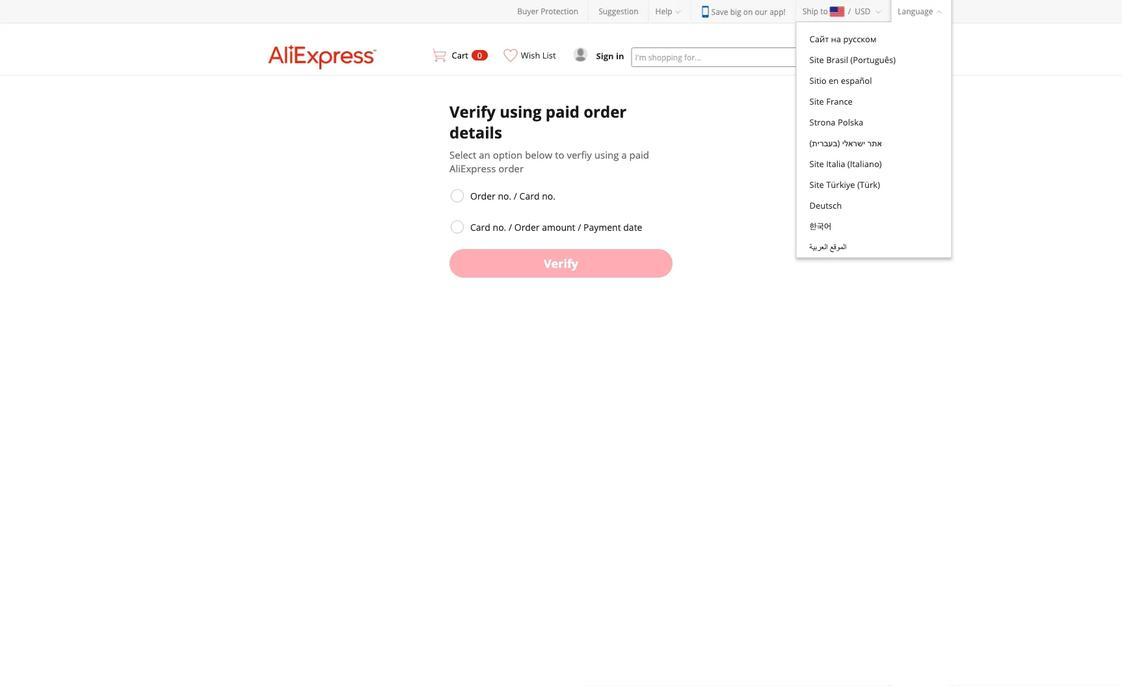 Task type: describe. For each thing, give the bounding box(es) containing it.
0
[[477, 50, 482, 61]]

site france
[[810, 96, 853, 107]]

site brasil (português) link
[[797, 49, 951, 70]]

한국어
[[810, 221, 832, 232]]

france
[[826, 96, 853, 107]]

cart
[[452, 49, 468, 61]]

usd
[[855, 6, 871, 17]]

wish list
[[521, 49, 556, 61]]

italia
[[826, 158, 845, 170]]

strona
[[810, 116, 836, 128]]

wish list link
[[498, 30, 563, 72]]

/
[[848, 6, 851, 17]]

/ usd
[[848, 6, 871, 17]]

(português)
[[850, 54, 896, 66]]

на
[[831, 33, 841, 45]]

sitio en español
[[810, 75, 872, 87]]

الموقع العربية link
[[797, 237, 951, 258]]

sign in
[[596, 50, 624, 61]]

site türkiye (türk)
[[810, 179, 880, 191]]

suggestion link
[[599, 6, 639, 17]]

in
[[616, 50, 624, 61]]

русском
[[843, 33, 877, 45]]

אתר
[[867, 137, 882, 149]]

(בעברית)
[[810, 137, 840, 149]]

sign
[[596, 50, 614, 61]]

сайт
[[810, 33, 829, 45]]

on
[[743, 6, 753, 17]]

brasil
[[826, 54, 848, 66]]

sign in link
[[596, 50, 624, 61]]

한국어 link
[[797, 216, 951, 237]]

sitio en español link
[[797, 70, 951, 91]]

site italia (italiano)
[[810, 158, 882, 170]]

ישראלי
[[842, 137, 865, 149]]

site for site italia (italiano)
[[810, 158, 824, 170]]

big
[[730, 6, 741, 17]]

site france link
[[797, 91, 951, 112]]

español
[[841, 75, 872, 87]]

deutsch
[[810, 200, 842, 211]]

polska
[[838, 116, 863, 128]]

الموقع العربية
[[810, 241, 847, 253]]

sitio
[[810, 75, 827, 87]]

site brasil (português)
[[810, 54, 896, 66]]



Task type: vqa. For each thing, say whether or not it's contained in the screenshot.
ישראלי
yes



Task type: locate. For each thing, give the bounding box(es) containing it.
buyer
[[517, 6, 539, 17]]

site
[[810, 54, 824, 66], [810, 96, 824, 107], [810, 158, 824, 170], [810, 179, 824, 191]]

suggestion
[[599, 6, 639, 17]]

list
[[542, 49, 556, 61]]

protection
[[541, 6, 578, 17]]

(italiano)
[[848, 158, 882, 170]]

site down sitio
[[810, 96, 824, 107]]

buyer protection link
[[517, 6, 578, 17]]

site up 'deutsch'
[[810, 179, 824, 191]]

сайт на русском link
[[797, 29, 951, 49]]

site türkiye (türk) link
[[797, 174, 951, 195]]

site left 'italia'
[[810, 158, 824, 170]]

site for site türkiye (türk)
[[810, 179, 824, 191]]

help
[[655, 6, 672, 17]]

save
[[711, 6, 728, 17]]

save big on our app!
[[711, 6, 786, 17]]

deutsch link
[[797, 195, 951, 216]]

site left brasil
[[810, 54, 824, 66]]

ship
[[803, 6, 818, 17]]

buyer protection
[[517, 6, 578, 17]]

None submit
[[826, 47, 859, 67]]

אתר ישראלי (בעברית)
[[810, 137, 882, 149]]

(türk)
[[857, 179, 880, 191]]

our
[[755, 6, 768, 17]]

app!
[[770, 6, 786, 17]]

language link
[[891, 0, 952, 25]]

2 site from the top
[[810, 96, 824, 107]]

en
[[829, 75, 839, 87]]

wish
[[521, 49, 540, 61]]

site italia (italiano) link
[[797, 154, 951, 174]]

site for site france
[[810, 96, 824, 107]]

site for site brasil (português)
[[810, 54, 824, 66]]

3 site from the top
[[810, 158, 824, 170]]

ship to
[[803, 6, 828, 17]]

strona polska
[[810, 116, 863, 128]]

save big on our app! link
[[701, 6, 786, 18]]

to
[[820, 6, 828, 17]]

4 site from the top
[[810, 179, 824, 191]]

türkiye
[[826, 179, 855, 191]]

сайт на русском
[[810, 33, 877, 45]]

I'm shopping for... text field
[[631, 47, 826, 67]]

strona polska link
[[797, 112, 951, 133]]

אתר ישראלי (בעברית) link
[[797, 133, 951, 154]]

language
[[898, 6, 933, 17]]

1 site from the top
[[810, 54, 824, 66]]



